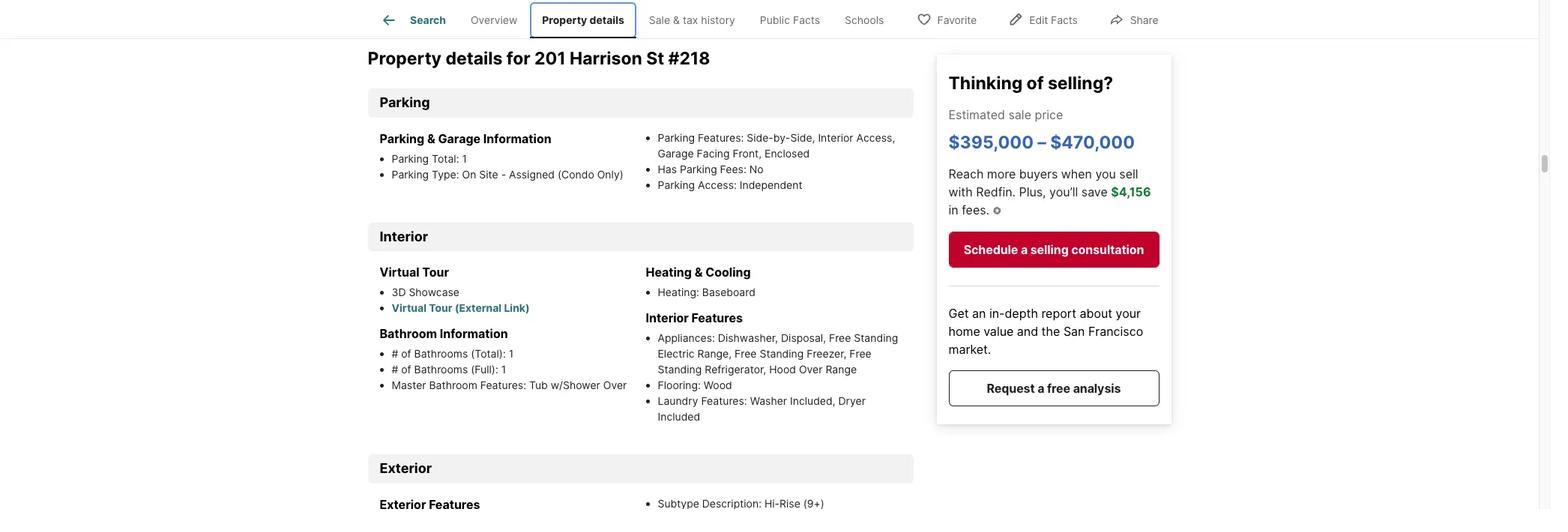 Task type: describe. For each thing, give the bounding box(es) containing it.
san
[[1064, 324, 1085, 339]]

heating & cooling heating: baseboard
[[646, 265, 756, 299]]

details for property details for 201 harrison st #218
[[446, 48, 503, 69]]

side,
[[791, 131, 815, 144]]

depth
[[1005, 306, 1038, 321]]

heating
[[646, 265, 692, 280]]

access:
[[698, 178, 737, 191]]

garage inside parking & garage information parking total: 1 parking type: on site - assigned (condo only)
[[438, 131, 481, 146]]

has parking fees: no parking access: independent
[[658, 163, 803, 191]]

type:
[[432, 168, 459, 181]]

thinking
[[949, 72, 1023, 93]]

st
[[646, 48, 664, 69]]

enclosed
[[765, 147, 810, 160]]

features: for parking & garage information
[[698, 131, 744, 144]]

interior features
[[646, 311, 743, 326]]

sell
[[1120, 166, 1139, 181]]

-
[[501, 168, 506, 181]]

assigned
[[509, 168, 555, 181]]

0 vertical spatial virtual
[[380, 265, 420, 280]]

1 for information
[[509, 347, 514, 360]]

you
[[1096, 166, 1116, 181]]

redfin.
[[976, 184, 1016, 199]]

freezer,
[[807, 347, 847, 360]]

1 for &
[[462, 152, 467, 165]]

–
[[1038, 132, 1046, 153]]

schools tab
[[833, 2, 897, 38]]

wood
[[704, 379, 732, 392]]

public
[[760, 14, 790, 26]]

total:
[[432, 152, 459, 165]]

free down dishwasher,
[[735, 347, 757, 360]]

public facts tab
[[748, 2, 833, 38]]

details for property details
[[590, 14, 624, 26]]

range
[[826, 363, 857, 376]]

electric
[[658, 347, 695, 360]]

get
[[949, 306, 969, 321]]

estimated
[[949, 107, 1005, 122]]

$470,000
[[1050, 132, 1135, 153]]

buyers
[[1019, 166, 1058, 181]]

site
[[479, 168, 498, 181]]

baseboard
[[702, 286, 756, 299]]

your
[[1116, 306, 1141, 321]]

search link
[[380, 11, 446, 29]]

parking & garage information parking total: 1 parking type: on site - assigned (condo only)
[[380, 131, 624, 181]]

facts for public facts
[[793, 14, 820, 26]]

2 bathrooms from the top
[[414, 363, 468, 376]]

request
[[987, 381, 1035, 396]]

harrison
[[570, 48, 642, 69]]

facts for edit facts
[[1051, 13, 1078, 26]]

& for heating
[[695, 265, 703, 280]]

included,
[[790, 395, 836, 407]]

for
[[507, 48, 531, 69]]

hood
[[769, 363, 796, 376]]

w/shower
[[551, 379, 600, 392]]

in
[[949, 202, 959, 217]]

property details
[[542, 14, 624, 26]]

laundry
[[658, 395, 698, 407]]

selling
[[1031, 242, 1069, 257]]

& for sale
[[673, 14, 680, 26]]

master
[[392, 379, 426, 392]]

included
[[658, 410, 700, 423]]

2 vertical spatial standing
[[658, 363, 702, 376]]

information inside bathroom information # of bathrooms (total): 1 # of bathrooms (full): 1 master bathroom features: tub w/shower over
[[440, 326, 508, 341]]

schedule a selling consultation
[[964, 242, 1144, 257]]

on
[[462, 168, 476, 181]]

access,
[[857, 131, 895, 144]]

2 vertical spatial 1
[[501, 363, 506, 376]]

0 vertical spatial tour
[[422, 265, 449, 280]]

$4,156
[[1111, 184, 1151, 199]]

home
[[949, 324, 980, 339]]

fees:
[[720, 163, 747, 175]]

laundry features:
[[658, 395, 750, 407]]

2 horizontal spatial standing
[[854, 332, 898, 344]]

0 vertical spatial bathroom
[[380, 326, 437, 341]]

fees.
[[962, 202, 990, 217]]

1 horizontal spatial standing
[[760, 347, 804, 360]]

interior for interior
[[380, 229, 428, 244]]

share
[[1130, 13, 1159, 26]]

information inside parking & garage information parking total: 1 parking type: on site - assigned (condo only)
[[483, 131, 552, 146]]

in-
[[990, 306, 1005, 321]]

sale
[[1009, 107, 1032, 122]]

sale
[[649, 14, 670, 26]]

francisco
[[1089, 324, 1143, 339]]

over inside dishwasher, disposal, free standing electric range, free standing freezer, free standing refrigerator, hood over range
[[799, 363, 823, 376]]

front,
[[733, 147, 762, 160]]

independent
[[740, 178, 803, 191]]

cooling
[[706, 265, 751, 280]]

0 vertical spatial of
[[1027, 72, 1044, 93]]

property for property details
[[542, 14, 587, 26]]

1 vertical spatial of
[[401, 347, 411, 360]]

request a free analysis button
[[949, 370, 1159, 406]]

tab list containing search
[[368, 0, 909, 38]]

reach more buyers when you sell with redfin. plus, you'll save
[[949, 166, 1139, 199]]

consultation
[[1072, 242, 1144, 257]]

1 vertical spatial virtual
[[392, 302, 427, 314]]

$4,156 in fees.
[[949, 184, 1151, 217]]

flooring:
[[658, 379, 701, 392]]



Task type: locate. For each thing, give the bounding box(es) containing it.
features: for interior features
[[701, 395, 747, 407]]

0 vertical spatial property
[[542, 14, 587, 26]]

over
[[799, 363, 823, 376], [603, 379, 627, 392]]

standing up flooring:
[[658, 363, 702, 376]]

1 horizontal spatial interior
[[646, 311, 689, 326]]

2 # from the top
[[392, 363, 398, 376]]

2 vertical spatial of
[[401, 363, 411, 376]]

1 vertical spatial standing
[[760, 347, 804, 360]]

selling?
[[1048, 72, 1113, 93]]

free
[[1047, 381, 1071, 396]]

range,
[[698, 347, 732, 360]]

over down the freezer,
[[799, 363, 823, 376]]

2 vertical spatial &
[[695, 265, 703, 280]]

appliances:
[[658, 332, 718, 344]]

1 horizontal spatial a
[[1038, 381, 1045, 396]]

has
[[658, 163, 677, 175]]

virtual tour (external link) link
[[392, 302, 530, 314]]

only)
[[597, 168, 624, 181]]

and
[[1017, 324, 1038, 339]]

& inside parking & garage information parking total: 1 parking type: on site - assigned (condo only)
[[427, 131, 435, 146]]

1 vertical spatial bathroom
[[429, 379, 477, 392]]

(condo
[[558, 168, 594, 181]]

price
[[1035, 107, 1063, 122]]

virtual down 3d
[[392, 302, 427, 314]]

1 horizontal spatial &
[[673, 14, 680, 26]]

with
[[949, 184, 973, 199]]

edit
[[1030, 13, 1048, 26]]

1 right (total):
[[509, 347, 514, 360]]

1 vertical spatial #
[[392, 363, 398, 376]]

features: down (full):
[[480, 379, 526, 392]]

of
[[1027, 72, 1044, 93], [401, 347, 411, 360], [401, 363, 411, 376]]

1 vertical spatial a
[[1038, 381, 1045, 396]]

free up range
[[850, 347, 872, 360]]

1 vertical spatial bathrooms
[[414, 363, 468, 376]]

1
[[462, 152, 467, 165], [509, 347, 514, 360], [501, 363, 506, 376]]

0 horizontal spatial property
[[368, 48, 442, 69]]

favorite
[[938, 13, 977, 26]]

1 vertical spatial over
[[603, 379, 627, 392]]

share button
[[1097, 3, 1171, 34]]

a for schedule
[[1021, 242, 1028, 257]]

property details for 201 harrison st #218
[[368, 48, 710, 69]]

0 horizontal spatial standing
[[658, 363, 702, 376]]

property up 201
[[542, 14, 587, 26]]

0 vertical spatial garage
[[438, 131, 481, 146]]

0 vertical spatial interior
[[818, 131, 854, 144]]

over inside bathroom information # of bathrooms (total): 1 # of bathrooms (full): 1 master bathroom features: tub w/shower over
[[603, 379, 627, 392]]

overview tab
[[458, 2, 530, 38]]

1 vertical spatial information
[[440, 326, 508, 341]]

features
[[692, 311, 743, 326]]

0 vertical spatial 1
[[462, 152, 467, 165]]

virtual up 3d
[[380, 265, 420, 280]]

0 vertical spatial details
[[590, 14, 624, 26]]

&
[[673, 14, 680, 26], [427, 131, 435, 146], [695, 265, 703, 280]]

bathroom
[[380, 326, 437, 341], [429, 379, 477, 392]]

bathroom down 3d
[[380, 326, 437, 341]]

facts
[[1051, 13, 1078, 26], [793, 14, 820, 26]]

garage up the total:
[[438, 131, 481, 146]]

a
[[1021, 242, 1028, 257], [1038, 381, 1045, 396]]

0 vertical spatial bathrooms
[[414, 347, 468, 360]]

1 horizontal spatial 1
[[501, 363, 506, 376]]

details
[[590, 14, 624, 26], [446, 48, 503, 69]]

(external
[[455, 302, 502, 314]]

facts inside button
[[1051, 13, 1078, 26]]

(full):
[[471, 363, 498, 376]]

garage up has
[[658, 147, 694, 160]]

1 horizontal spatial details
[[590, 14, 624, 26]]

1 horizontal spatial property
[[542, 14, 587, 26]]

1 bathrooms from the top
[[414, 347, 468, 360]]

1 vertical spatial features:
[[480, 379, 526, 392]]

0 vertical spatial #
[[392, 347, 398, 360]]

details up harrison
[[590, 14, 624, 26]]

property down search link
[[368, 48, 442, 69]]

0 vertical spatial standing
[[854, 332, 898, 344]]

& up heating:
[[695, 265, 703, 280]]

market.
[[949, 342, 991, 357]]

0 vertical spatial a
[[1021, 242, 1028, 257]]

free
[[829, 332, 851, 344], [735, 347, 757, 360], [850, 347, 872, 360]]

property inside tab
[[542, 14, 587, 26]]

bathroom information # of bathrooms (total): 1 # of bathrooms (full): 1 master bathroom features: tub w/shower over
[[380, 326, 627, 392]]

estimated sale price
[[949, 107, 1063, 122]]

dishwasher,
[[718, 332, 778, 344]]

schools
[[845, 14, 884, 26]]

201
[[535, 48, 566, 69]]

1 vertical spatial garage
[[658, 147, 694, 160]]

interior
[[818, 131, 854, 144], [380, 229, 428, 244], [646, 311, 689, 326]]

dryer
[[839, 395, 866, 407]]

features: inside bathroom information # of bathrooms (total): 1 # of bathrooms (full): 1 master bathroom features: tub w/shower over
[[480, 379, 526, 392]]

0 horizontal spatial 1
[[462, 152, 467, 165]]

tub
[[529, 379, 548, 392]]

1 horizontal spatial garage
[[658, 147, 694, 160]]

no
[[749, 163, 764, 175]]

0 horizontal spatial details
[[446, 48, 503, 69]]

when
[[1061, 166, 1092, 181]]

tour up showcase
[[422, 265, 449, 280]]

0 horizontal spatial over
[[603, 379, 627, 392]]

& up the total:
[[427, 131, 435, 146]]

bathrooms
[[414, 347, 468, 360], [414, 363, 468, 376]]

schedule
[[964, 242, 1018, 257]]

0 horizontal spatial facts
[[793, 14, 820, 26]]

2 horizontal spatial interior
[[818, 131, 854, 144]]

refrigerator,
[[705, 363, 766, 376]]

0 horizontal spatial interior
[[380, 229, 428, 244]]

0 vertical spatial features:
[[698, 131, 744, 144]]

more
[[987, 166, 1016, 181]]

property details tab
[[530, 2, 637, 38]]

facts inside tab
[[793, 14, 820, 26]]

#218
[[668, 48, 710, 69]]

analysis
[[1073, 381, 1121, 396]]

1 horizontal spatial over
[[799, 363, 823, 376]]

dishwasher, disposal, free standing electric range, free standing freezer, free standing refrigerator, hood over range
[[658, 332, 898, 376]]

about
[[1080, 306, 1113, 321]]

thinking of selling?
[[949, 72, 1113, 93]]

information up -
[[483, 131, 552, 146]]

#
[[392, 347, 398, 360], [392, 363, 398, 376]]

favorite button
[[904, 3, 990, 34]]

& inside heating & cooling heating: baseboard
[[695, 265, 703, 280]]

a left free
[[1038, 381, 1045, 396]]

the
[[1042, 324, 1060, 339]]

2 horizontal spatial 1
[[509, 347, 514, 360]]

0 vertical spatial information
[[483, 131, 552, 146]]

features: down the wood
[[701, 395, 747, 407]]

0 horizontal spatial a
[[1021, 242, 1028, 257]]

save
[[1082, 184, 1108, 199]]

garage inside side-by-side, interior access, garage facing front, enclosed
[[658, 147, 694, 160]]

1 vertical spatial property
[[368, 48, 442, 69]]

& for parking
[[427, 131, 435, 146]]

1 # from the top
[[392, 347, 398, 360]]

tour down showcase
[[429, 302, 452, 314]]

1 vertical spatial &
[[427, 131, 435, 146]]

edit facts
[[1030, 13, 1078, 26]]

a for request
[[1038, 381, 1045, 396]]

& inside tab
[[673, 14, 680, 26]]

virtual tour 3d showcase virtual tour (external link)
[[380, 265, 530, 314]]

san francisco market.
[[949, 324, 1143, 357]]

0 vertical spatial &
[[673, 14, 680, 26]]

interior right side,
[[818, 131, 854, 144]]

exterior
[[380, 461, 432, 476]]

parking
[[380, 95, 430, 111], [380, 131, 425, 146], [658, 131, 695, 144], [392, 152, 429, 165], [680, 163, 717, 175], [392, 168, 429, 181], [658, 178, 695, 191]]

reach
[[949, 166, 984, 181]]

1 vertical spatial tour
[[429, 302, 452, 314]]

history
[[701, 14, 735, 26]]

features: up facing
[[698, 131, 744, 144]]

1 up on
[[462, 152, 467, 165]]

details inside tab
[[590, 14, 624, 26]]

washer included, dryer included
[[658, 395, 866, 423]]

(total):
[[471, 347, 506, 360]]

1 right (full):
[[501, 363, 506, 376]]

1 vertical spatial 1
[[509, 347, 514, 360]]

a inside button
[[1038, 381, 1045, 396]]

bathroom down (full):
[[429, 379, 477, 392]]

sale & tax history
[[649, 14, 735, 26]]

facts right public
[[793, 14, 820, 26]]

washer
[[750, 395, 787, 407]]

0 horizontal spatial &
[[427, 131, 435, 146]]

free up the freezer,
[[829, 332, 851, 344]]

report
[[1042, 306, 1077, 321]]

facts right edit
[[1051, 13, 1078, 26]]

heating:
[[658, 286, 699, 299]]

parking features:
[[658, 131, 747, 144]]

1 inside parking & garage information parking total: 1 parking type: on site - assigned (condo only)
[[462, 152, 467, 165]]

tax
[[683, 14, 698, 26]]

tab list
[[368, 0, 909, 38]]

garage
[[438, 131, 481, 146], [658, 147, 694, 160]]

standing up hood
[[760, 347, 804, 360]]

standing up range
[[854, 332, 898, 344]]

property for property details for 201 harrison st #218
[[368, 48, 442, 69]]

sale & tax history tab
[[637, 2, 748, 38]]

search
[[410, 14, 446, 26]]

link)
[[504, 302, 530, 314]]

& left tax
[[673, 14, 680, 26]]

flooring: wood
[[658, 379, 732, 392]]

0 horizontal spatial garage
[[438, 131, 481, 146]]

2 horizontal spatial &
[[695, 265, 703, 280]]

interior up 3d
[[380, 229, 428, 244]]

a left selling
[[1021, 242, 1028, 257]]

0 vertical spatial over
[[799, 363, 823, 376]]

information up (total):
[[440, 326, 508, 341]]

plus,
[[1019, 184, 1046, 199]]

interior down heating:
[[646, 311, 689, 326]]

a inside button
[[1021, 242, 1028, 257]]

2 vertical spatial interior
[[646, 311, 689, 326]]

1 horizontal spatial facts
[[1051, 13, 1078, 26]]

3d
[[392, 286, 406, 299]]

over right w/shower
[[603, 379, 627, 392]]

side-by-side, interior access, garage facing front, enclosed
[[658, 131, 895, 160]]

$395,000 – $470,000
[[949, 132, 1135, 153]]

1 vertical spatial interior
[[380, 229, 428, 244]]

public facts
[[760, 14, 820, 26]]

2 vertical spatial features:
[[701, 395, 747, 407]]

interior inside side-by-side, interior access, garage facing front, enclosed
[[818, 131, 854, 144]]

value
[[984, 324, 1014, 339]]

edit facts button
[[996, 3, 1091, 34]]

1 vertical spatial details
[[446, 48, 503, 69]]

details down overview tab
[[446, 48, 503, 69]]

interior for interior features
[[646, 311, 689, 326]]

an
[[972, 306, 986, 321]]



Task type: vqa. For each thing, say whether or not it's contained in the screenshot.
top Recommended
no



